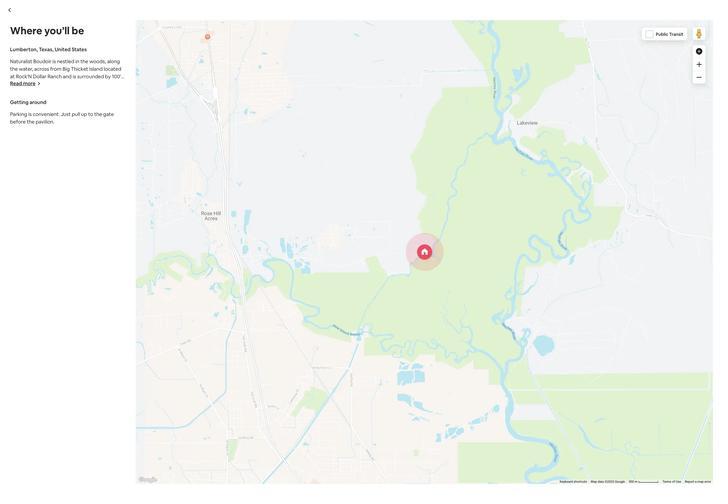 Task type: locate. For each thing, give the bounding box(es) containing it.
1 horizontal spatial on
[[501, 417, 507, 424]]

2 vertical spatial guests
[[262, 368, 277, 374]]

is inside parking is convenient.  just pull up to the gate before the pavilion.
[[28, 111, 32, 118]]

be inside dialog
[[72, 24, 84, 37]]

we
[[225, 368, 232, 374]]

on inside alina's place on airbnb is usually fully booked.
[[501, 417, 507, 424]]

a inside great location 100% of recent guests gave the location a 5-star rating.
[[287, 311, 289, 316]]

more
[[23, 80, 36, 87], [200, 403, 212, 409]]

read more
[[10, 80, 36, 87]]

1 horizontal spatial fee
[[463, 366, 470, 372]]

is inside alina's place on airbnb is usually fully booked.
[[445, 423, 449, 430]]

superhost down naturalist boudoir, romantic cabin
[[239, 46, 260, 51]]

map
[[698, 480, 704, 484]]

back up unusual
[[243, 413, 254, 420]]

your down we
[[222, 375, 232, 382]]

1 horizontal spatial get
[[308, 436, 316, 442]]

1 horizontal spatial states
[[320, 46, 333, 51]]

in right actually on the left bottom of the page
[[230, 466, 234, 472]]

0 vertical spatial $301
[[428, 254, 444, 263]]

nature, left come
[[262, 413, 278, 420]]

0 vertical spatial reviews
[[211, 46, 227, 51]]

$301 for $301 night
[[428, 254, 444, 263]]

states
[[320, 46, 333, 51], [72, 46, 87, 53]]

guests down entire at left
[[190, 256, 205, 263]]

5
[[444, 343, 447, 350]]

get up an
[[234, 413, 242, 420]]

cancellation
[[217, 324, 246, 331]]

1
[[209, 256, 211, 263], [237, 256, 239, 263], [252, 256, 255, 263], [194, 487, 195, 492]]

boudoir inside naturalist boudoir is an unusual space where one can get back to nature in a peaceful, private setting.
[[209, 436, 227, 442]]

be for won't
[[474, 330, 479, 336]]

ready
[[186, 413, 200, 420]]

the up the at
[[10, 66, 18, 72]]

cabins...naturalist
[[259, 383, 299, 389]]

a left rare
[[444, 417, 447, 424]]

0 vertical spatial location
[[221, 303, 240, 309]]

to down show more button
[[201, 413, 206, 420]]

0 vertical spatial more
[[23, 80, 36, 87]]

of
[[10, 81, 15, 87], [30, 81, 34, 87], [217, 311, 221, 316], [232, 353, 237, 359], [335, 466, 340, 472], [673, 480, 676, 484]]

1 horizontal spatial and
[[195, 368, 204, 374]]

be down lovely
[[326, 375, 332, 382]]

on right place
[[501, 417, 507, 424]]

are
[[230, 289, 236, 295], [202, 466, 210, 472]]

superhost up experienced,
[[227, 281, 252, 288]]

532
[[203, 46, 210, 51], [506, 256, 513, 262]]

guests inside entire cabin hosted by alina 2 guests · 1 bedroom · 1 bed · 1 bath
[[190, 256, 205, 263]]

terms of use
[[663, 480, 682, 484]]

united down cabin
[[305, 46, 319, 51]]

guests inside great location 100% of recent guests gave the location a 5-star rating.
[[237, 311, 250, 316]]

$225
[[518, 366, 530, 372]]

0 horizontal spatial our
[[226, 383, 234, 389]]

a inside alina is a superhost superhosts are experienced, highly rated hosts.
[[223, 281, 226, 288]]

senses.
[[238, 360, 255, 367]]

total before taxes
[[428, 387, 471, 394]]

0 vertical spatial big
[[63, 66, 70, 72]]

to right up
[[88, 111, 93, 118]]

lumberton, up water,
[[10, 46, 38, 53]]

1 vertical spatial $301
[[428, 343, 439, 350]]

· down naturalist boudoir, romantic cabin
[[262, 46, 264, 52]]

0 horizontal spatial where
[[10, 24, 42, 37]]

·
[[201, 46, 202, 51], [230, 46, 231, 52], [262, 46, 264, 52], [206, 256, 207, 263], [234, 256, 236, 263], [250, 256, 251, 263]]

naturalist down available
[[333, 383, 355, 389]]

our up not
[[311, 368, 319, 374]]

500 m button
[[627, 480, 661, 484]]

location up recent
[[221, 303, 240, 309]]

naturalist inside naturalist boudoir is an unusual space where one can get back to nature in a peaceful, private setting.
[[186, 436, 208, 442]]

1 vertical spatial back
[[317, 436, 328, 442]]

of inside great location 100% of recent guests gave the location a 5-star rating.
[[217, 311, 221, 316]]

0 horizontal spatial more
[[23, 80, 36, 87]]

0 vertical spatial guests
[[190, 256, 205, 263]]

gate
[[103, 111, 114, 118]]

zoom in image
[[697, 62, 702, 67]]

naturalist inside the naturalist boudoir is nestled in the woods, along the water, across from big thicket island located at rock'n dollar ranch and is surrounded by 100's of acres of nature.
[[10, 58, 32, 65]]

can
[[298, 436, 307, 442]]

1 vertical spatial location
[[270, 311, 286, 316]]

the left 'gate'
[[94, 111, 102, 118]]

0 horizontal spatial are
[[202, 466, 210, 472]]

1 horizontal spatial 532
[[506, 256, 513, 262]]

airbnb
[[428, 366, 444, 372], [428, 423, 444, 430]]

and right unplug
[[224, 413, 233, 420]]

boudoir up the across
[[33, 58, 51, 65]]

where up lumberton, texas, united states
[[10, 24, 42, 37]]

big down nestled
[[63, 66, 70, 72]]

alina is a superhost. learn more about alina. image
[[374, 246, 391, 264], [374, 246, 391, 264]]

getting
[[10, 99, 29, 106]]

and up reconnect
[[195, 368, 204, 374]]

1 vertical spatial our
[[311, 368, 319, 374]]

just
[[61, 111, 71, 118]]

1 horizontal spatial &
[[377, 368, 380, 374]]

be
[[72, 24, 84, 37], [474, 330, 479, 336], [326, 375, 332, 382]]

1 left bath
[[252, 256, 255, 263]]

where you'll be dialog
[[0, 0, 724, 494]]

of left use
[[673, 480, 676, 484]]

532 reviews
[[506, 256, 530, 262]]

and right ranch
[[63, 73, 72, 80]]

lumberton, down romantic
[[266, 46, 290, 51]]

as you are actually in nature, you may encounter god's creatures of the woods.
[[186, 466, 367, 472]]

1 vertical spatial be
[[474, 330, 479, 336]]

a up superhosts
[[223, 281, 226, 288]]

of right 100%
[[217, 311, 221, 316]]

before down parking
[[10, 119, 26, 125]]

yet
[[498, 330, 505, 336]]

$301 x 5 nights
[[428, 343, 462, 350]]

0 vertical spatial are
[[230, 289, 236, 295]]

1 vertical spatial big
[[247, 353, 255, 359]]

be right you'll
[[72, 24, 84, 37]]

the right gave
[[262, 311, 269, 316]]

is down thicket
[[73, 73, 76, 80]]

for right area
[[310, 360, 317, 367]]

states inside superhost · lumberton, texas, united states
[[320, 46, 333, 51]]

queen
[[196, 487, 209, 492]]

boudoir
[[33, 58, 51, 65], [307, 353, 325, 359], [358, 368, 376, 374], [301, 383, 319, 389], [356, 383, 374, 389], [227, 390, 245, 397], [209, 436, 227, 442]]

bed inside bedroom 1 queen bed
[[210, 487, 218, 492]]

where
[[10, 24, 42, 37], [186, 439, 208, 448]]

are right superhosts
[[230, 289, 236, 295]]

transit
[[670, 31, 684, 37]]

with down everything
[[349, 360, 359, 367]]

get right can
[[308, 436, 316, 442]]

0 vertical spatial bed
[[240, 256, 249, 263]]

is right this
[[439, 417, 443, 424]]

1 vertical spatial more
[[200, 403, 212, 409]]

out inside nestled in the heart of the big thicket, our naturalist boudoir b&b has everything you need to revitalize your senses.  extremely private area for the naturalist with outdoor hot tub and shower.  we welcome all guests to experience our lovely naturalist boudoir & reconnect with your special someone. should your dates not be available for this cabin, please check out our additional cabins...naturalist boudoir too, naturalist boudoir on point & naturalist boudoir ritz.  check my profile for all.
[[217, 383, 225, 389]]

0 horizontal spatial reviews
[[211, 46, 227, 51]]

0 horizontal spatial before
[[10, 119, 26, 125]]

map
[[591, 480, 598, 484]]

should
[[274, 375, 290, 382]]

alina
[[206, 281, 218, 288]]

for left 48
[[247, 324, 254, 331]]

0 horizontal spatial with
[[211, 375, 221, 382]]

report
[[686, 480, 695, 484]]

1 horizontal spatial back
[[317, 436, 328, 442]]

where left you'll
[[186, 439, 208, 448]]

1 vertical spatial where
[[186, 439, 208, 448]]

2 horizontal spatial our
[[311, 368, 319, 374]]

1 horizontal spatial with
[[349, 360, 359, 367]]

0 vertical spatial where
[[10, 24, 42, 37]]

to right need
[[199, 360, 204, 367]]

your home away from home awaits. image
[[364, 60, 450, 148]]

pavilion.
[[36, 119, 54, 125]]

god's
[[298, 466, 311, 472]]

0 vertical spatial check
[[202, 383, 216, 389]]

our down 'special'
[[226, 383, 234, 389]]

0 horizontal spatial texas,
[[39, 46, 54, 53]]

2 horizontal spatial be
[[474, 330, 479, 336]]

0 horizontal spatial on
[[375, 383, 381, 389]]

google map
showing 1 point of interest. region
[[124, 0, 724, 494]]

of right acres
[[30, 81, 34, 87]]

peaceful and serene. image
[[186, 60, 362, 236]]

at
[[10, 73, 15, 80]]

0 horizontal spatial and
[[63, 73, 72, 80]]

in inside nestled in the heart of the big thicket, our naturalist boudoir b&b has everything you need to revitalize your senses.  extremely private area for the naturalist with outdoor hot tub and shower.  we welcome all guests to experience our lovely naturalist boudoir & reconnect with your special someone. should your dates not be available for this cabin, please check out our additional cabins...naturalist boudoir too, naturalist boudoir on point & naturalist boudoir ritz.  check my profile for all.
[[205, 353, 209, 359]]

not
[[317, 375, 325, 382]]

boudoir.
[[341, 413, 360, 420]]

of down the at
[[10, 81, 15, 87]]

1 vertical spatial get
[[308, 436, 316, 442]]

naturalist up setting.
[[186, 436, 208, 442]]

0 vertical spatial out
[[217, 383, 225, 389]]

$301 left x
[[428, 343, 439, 350]]

1 horizontal spatial location
[[270, 311, 286, 316]]

1 horizontal spatial our
[[275, 353, 283, 359]]

1 vertical spatial with
[[211, 375, 221, 382]]

1 horizontal spatial reviews
[[514, 256, 530, 262]]

great location 100% of recent guests gave the location a 5-star rating.
[[206, 303, 316, 316]]

all
[[256, 368, 260, 374]]

surrounded
[[77, 73, 104, 80]]

great nature views. image
[[452, 150, 538, 236]]

check
[[202, 383, 216, 389], [293, 413, 307, 420]]

0 vertical spatial be
[[72, 24, 84, 37]]

boudoir down additional
[[227, 390, 245, 397]]

· left bath
[[250, 256, 251, 263]]

2 $301 from the top
[[428, 343, 439, 350]]

texas, inside superhost · lumberton, texas, united states
[[291, 46, 304, 51]]

0 horizontal spatial out
[[217, 383, 225, 389]]

you right as
[[193, 466, 201, 472]]

be for you'll
[[72, 24, 84, 37]]

0 horizontal spatial be
[[72, 24, 84, 37]]

1 vertical spatial private
[[186, 443, 202, 450]]

terms of use link
[[663, 480, 682, 484]]

is left an
[[228, 436, 232, 442]]

0 vertical spatial on
[[375, 383, 381, 389]]

0 vertical spatial private
[[281, 360, 298, 367]]

2 horizontal spatial you
[[372, 353, 381, 359]]

1 horizontal spatial private
[[281, 360, 298, 367]]

in up thicket
[[75, 58, 79, 65]]

0 horizontal spatial bed
[[210, 487, 218, 492]]

0 horizontal spatial big
[[63, 66, 70, 72]]

1 vertical spatial check
[[293, 413, 307, 420]]

you
[[453, 330, 461, 336]]

2 vertical spatial be
[[326, 375, 332, 382]]

1 horizontal spatial big
[[247, 353, 255, 359]]

naturalist up show more button
[[203, 390, 225, 397]]

0 horizontal spatial united
[[55, 46, 71, 53]]

your down 'experience'
[[291, 375, 302, 382]]

a inside where you'll be dialog
[[696, 480, 697, 484]]

· down hosted
[[234, 256, 236, 263]]

bedroom 1 queen bed
[[194, 477, 218, 492]]

1 horizontal spatial bed
[[240, 256, 249, 263]]

0 vertical spatial airbnb
[[428, 366, 444, 372]]

the left woods.
[[341, 466, 349, 472]]

someone.
[[250, 375, 273, 382]]

1 vertical spatial guests
[[237, 311, 250, 316]]

where inside dialog
[[10, 24, 42, 37]]

& right point
[[199, 390, 202, 397]]

1 horizontal spatial guests
[[237, 311, 250, 316]]

hosts.
[[289, 289, 302, 295]]

1 vertical spatial on
[[501, 417, 507, 424]]

back
[[243, 413, 254, 420], [317, 436, 328, 442]]

0 horizontal spatial &
[[199, 390, 202, 397]]

private restroom. image
[[452, 60, 538, 148]]

ready to unplug and get back to nature, come check out naturalist boudoir.
[[186, 413, 360, 420]]

5-
[[290, 311, 294, 316]]

& up cabin,
[[377, 368, 380, 374]]

alina is a superhost superhosts are experienced, highly rated hosts.
[[206, 281, 302, 295]]

check down reconnect
[[202, 383, 216, 389]]

more for read more
[[23, 80, 36, 87]]

nature,
[[262, 413, 278, 420], [235, 466, 251, 472]]

be right won't
[[474, 330, 479, 336]]

0 vertical spatial with
[[349, 360, 359, 367]]

1 $301 from the top
[[428, 254, 444, 263]]

1 horizontal spatial united
[[305, 46, 319, 51]]

texas, down cabin
[[291, 46, 304, 51]]

1 vertical spatial before
[[441, 387, 457, 394]]

naturalist up area
[[284, 353, 306, 359]]

0 horizontal spatial states
[[72, 46, 87, 53]]

lumberton,
[[266, 46, 290, 51], [10, 46, 38, 53]]

naturalist boudoir is nestled in the woods, along the water, across from big thicket island located at rock'n dollar ranch and is surrounded by 100's of acres of nature.
[[10, 58, 123, 87]]

guests inside nestled in the heart of the big thicket, our naturalist boudoir b&b has everything you need to revitalize your senses.  extremely private area for the naturalist with outdoor hot tub and shower.  we welcome all guests to experience our lovely naturalist boudoir & reconnect with your special someone. should your dates not be available for this cabin, please check out our additional cabins...naturalist boudoir too, naturalist boudoir on point & naturalist boudoir ritz.  check my profile for all.
[[262, 368, 277, 374]]

more right show
[[200, 403, 212, 409]]

out down shower.
[[217, 383, 225, 389]]

check inside nestled in the heart of the big thicket, our naturalist boudoir b&b has everything you need to revitalize your senses.  extremely private area for the naturalist with outdoor hot tub and shower.  we welcome all guests to experience our lovely naturalist boudoir & reconnect with your special someone. should your dates not be available for this cabin, please check out our additional cabins...naturalist boudoir too, naturalist boudoir on point & naturalist boudoir ritz.  check my profile for all.
[[202, 383, 216, 389]]

0 vertical spatial before
[[10, 119, 26, 125]]

1 vertical spatial nature,
[[235, 466, 251, 472]]

bedroom
[[194, 477, 216, 484]]

in
[[75, 58, 79, 65], [205, 353, 209, 359], [352, 436, 356, 442], [230, 466, 234, 472]]

find.
[[458, 417, 469, 424]]

is right parking
[[28, 111, 32, 118]]

a
[[223, 281, 226, 288], [287, 311, 289, 316], [444, 417, 447, 424], [357, 436, 359, 442], [696, 480, 697, 484]]

0 horizontal spatial location
[[221, 303, 240, 309]]

our up extremely
[[275, 353, 283, 359]]

more down the rock'n
[[23, 80, 36, 87]]

to inside naturalist boudoir is an unusual space where one can get back to nature in a peaceful, private setting.
[[329, 436, 334, 442]]

are up bedroom
[[202, 466, 210, 472]]

1 left queen
[[194, 487, 195, 492]]

0 horizontal spatial back
[[243, 413, 254, 420]]

0 horizontal spatial guests
[[190, 256, 205, 263]]

woods.
[[350, 466, 367, 472]]

0 vertical spatial and
[[63, 73, 72, 80]]

airbnb left rare
[[428, 423, 444, 430]]

0 vertical spatial nature,
[[262, 413, 278, 420]]

in up revitalize
[[205, 353, 209, 359]]

2 airbnb from the top
[[428, 423, 444, 430]]

$1,816
[[515, 387, 530, 394]]

0 vertical spatial back
[[243, 413, 254, 420]]

1 vertical spatial bed
[[210, 487, 218, 492]]

in right 'nature'
[[352, 436, 356, 442]]

need
[[186, 360, 198, 367]]

1 vertical spatial superhost
[[227, 281, 252, 288]]

48
[[255, 324, 261, 331]]

0 vertical spatial superhost
[[239, 46, 260, 51]]

rated
[[277, 289, 288, 295]]

for left all.
[[300, 390, 306, 397]]

0 horizontal spatial get
[[234, 413, 242, 420]]

your stay location, map pin image
[[417, 245, 432, 260]]

0 horizontal spatial nature,
[[235, 466, 251, 472]]

2
[[186, 256, 189, 263]]

guests
[[190, 256, 205, 263], [237, 311, 250, 316], [262, 368, 277, 374]]

1 horizontal spatial before
[[441, 387, 457, 394]]

2 vertical spatial our
[[226, 383, 234, 389]]

united inside where you'll be dialog
[[55, 46, 71, 53]]

thicket,
[[256, 353, 274, 359]]

texas, inside where you'll be dialog
[[39, 46, 54, 53]]

superhost inside superhost · lumberton, texas, united states
[[239, 46, 260, 51]]

is inside naturalist boudoir is an unusual space where one can get back to nature in a peaceful, private setting.
[[228, 436, 232, 442]]

1 horizontal spatial more
[[200, 403, 212, 409]]

map data ©2023 google
[[591, 480, 626, 484]]

0 horizontal spatial 532
[[203, 46, 210, 51]]

get
[[234, 413, 242, 420], [308, 436, 316, 442]]

more inside where you'll be dialog
[[23, 80, 36, 87]]

location left 5- on the left bottom of the page
[[270, 311, 286, 316]]

a left 5- on the left bottom of the page
[[287, 311, 289, 316]]

on down cabin,
[[375, 383, 381, 389]]

0 horizontal spatial check
[[202, 383, 216, 389]]

532 reviews button
[[203, 45, 227, 52]]

0 vertical spatial &
[[377, 368, 380, 374]]

$1,506
[[515, 343, 530, 350]]

a left map
[[696, 480, 697, 484]]

check right come
[[293, 413, 307, 420]]

1 horizontal spatial be
[[326, 375, 332, 382]]

private up 'experience'
[[281, 360, 298, 367]]

texas, down where you'll be
[[39, 46, 54, 53]]

be inside nestled in the heart of the big thicket, our naturalist boudoir b&b has everything you need to revitalize your senses.  extremely private area for the naturalist with outdoor hot tub and shower.  we welcome all guests to experience our lovely naturalist boudoir & reconnect with your special someone. should your dates not be available for this cabin, please check out our additional cabins...naturalist boudoir too, naturalist boudoir on point & naturalist boudoir ritz.  check my profile for all.
[[326, 375, 332, 382]]

boudoir up area
[[307, 353, 325, 359]]

big
[[63, 66, 70, 72], [247, 353, 255, 359]]

1 horizontal spatial where
[[186, 439, 208, 448]]

rock'n
[[16, 73, 32, 80]]

fee right service
[[463, 366, 470, 372]]

1 horizontal spatial lumberton,
[[266, 46, 290, 51]]

where for where you'll sleep
[[186, 439, 208, 448]]

you up outdoor
[[372, 353, 381, 359]]

out down all.
[[308, 413, 316, 420]]

the inside great location 100% of recent guests gave the location a 5-star rating.
[[262, 311, 269, 316]]

experienced,
[[237, 289, 264, 295]]

lumberton, inside superhost · lumberton, texas, united states
[[266, 46, 290, 51]]

big inside the naturalist boudoir is nestled in the woods, along the water, across from big thicket island located at rock'n dollar ranch and is surrounded by 100's of acres of nature.
[[63, 66, 70, 72]]



Task type: vqa. For each thing, say whether or not it's contained in the screenshot.


Task type: describe. For each thing, give the bounding box(es) containing it.
shortcuts
[[574, 480, 588, 484]]

hot
[[380, 360, 388, 367]]

place
[[487, 417, 500, 424]]

lumberton, inside where you'll be dialog
[[10, 46, 38, 53]]

boudoir down dates
[[301, 383, 319, 389]]

keyboard shortcuts button
[[560, 480, 588, 484]]

is up from
[[53, 58, 56, 65]]

1 vertical spatial fee
[[463, 366, 470, 372]]

getting around
[[10, 99, 46, 106]]

$301 night
[[428, 254, 457, 263]]

in inside the naturalist boudoir is nestled in the woods, along the water, across from big thicket island located at rock'n dollar ranch and is surrounded by 100's of acres of nature.
[[75, 58, 79, 65]]

highly
[[264, 289, 276, 295]]

experience
[[284, 368, 310, 374]]

naturalist left boudoir.
[[317, 413, 340, 420]]

nestled in the heart of the big thicket, our naturalist boudoir b&b has everything you need to revitalize your senses.  extremely private area for the naturalist with outdoor hot tub and shower.  we welcome all guests to experience our lovely naturalist boudoir & reconnect with your special someone. should your dates not be available for this cabin, please check out our additional cabins...naturalist boudoir too, naturalist boudoir on point & naturalist boudoir ritz.  check my profile for all.
[[186, 353, 389, 397]]

the up revitalize
[[210, 353, 218, 359]]

x
[[440, 343, 443, 350]]

0 vertical spatial 532
[[203, 46, 210, 51]]

keyboard
[[560, 480, 573, 484]]

profile element
[[417, 0, 538, 25]]

you'll
[[44, 24, 70, 37]]

get inside naturalist boudoir is an unusual space where one can get back to nature in a peaceful, private setting.
[[308, 436, 316, 442]]

share button
[[490, 43, 514, 54]]

terms
[[663, 480, 672, 484]]

keyboard shortcuts
[[560, 480, 588, 484]]

gave
[[251, 311, 261, 316]]

2 horizontal spatial and
[[224, 413, 233, 420]]

in inside naturalist boudoir is an unusual space where one can get back to nature in a peaceful, private setting.
[[352, 436, 356, 442]]

· down cabin
[[206, 256, 207, 263]]

1 airbnb from the top
[[428, 366, 444, 372]]

you inside nestled in the heart of the big thicket, our naturalist boudoir b&b has everything you need to revitalize your senses.  extremely private area for the naturalist with outdoor hot tub and shower.  we welcome all guests to experience our lovely naturalist boudoir & reconnect with your special someone. should your dates not be available for this cabin, please check out our additional cabins...naturalist boudoir too, naturalist boudoir on point & naturalist boudoir ritz.  check my profile for all.
[[372, 353, 381, 359]]

1 inside bedroom 1 queen bed
[[194, 487, 195, 492]]

setting.
[[203, 443, 221, 450]]

report a map error
[[686, 480, 712, 484]]

cabin
[[206, 246, 224, 254]]

private inside naturalist boudoir is an unusual space where one can get back to nature in a peaceful, private setting.
[[186, 443, 202, 450]]

1 horizontal spatial out
[[308, 413, 316, 420]]

add a place to the map image
[[696, 48, 704, 55]]

this
[[428, 417, 438, 424]]

united inside superhost · lumberton, texas, united states
[[305, 46, 319, 51]]

guests for location
[[237, 311, 250, 316]]

read more button
[[10, 80, 41, 87]]

on inside nestled in the heart of the big thicket, our naturalist boudoir b&b has everything you need to revitalize your senses.  extremely private area for the naturalist with outdoor hot tub and shower.  we welcome all guests to experience our lovely naturalist boudoir & reconnect with your special someone. should your dates not be available for this cabin, please check out our additional cabins...naturalist boudoir too, naturalist boudoir on point & naturalist boudoir ritz.  check my profile for all.
[[375, 383, 381, 389]]

1 vertical spatial 532
[[506, 256, 513, 262]]

fully
[[466, 423, 476, 430]]

your up we
[[226, 360, 237, 367]]

extremely
[[257, 360, 280, 367]]

states inside where you'll be dialog
[[72, 46, 87, 53]]

where for where you'll be
[[10, 24, 42, 37]]

the up lovely
[[318, 360, 326, 367]]

guests for cabin
[[190, 256, 205, 263]]

1 vertical spatial reviews
[[514, 256, 530, 262]]

bedroom
[[212, 256, 233, 263]]

bath
[[256, 256, 266, 263]]

0 vertical spatial our
[[275, 353, 283, 359]]

100%
[[206, 311, 216, 316]]

free cancellation for 48 hours
[[206, 324, 276, 331]]

back inside naturalist boudoir is an unusual space where one can get back to nature in a peaceful, private setting.
[[317, 436, 328, 442]]

1 vertical spatial are
[[202, 466, 210, 472]]

from
[[50, 66, 61, 72]]

0 horizontal spatial fee
[[450, 354, 457, 361]]

is inside alina is a superhost superhosts are experienced, highly rated hosts.
[[219, 281, 222, 288]]

across
[[34, 66, 49, 72]]

big inside nestled in the heart of the big thicket, our naturalist boudoir b&b has everything you need to revitalize your senses.  extremely private area for the naturalist with outdoor hot tub and shower.  we welcome all guests to experience our lovely naturalist boudoir & reconnect with your special someone. should your dates not be available for this cabin, please check out our additional cabins...naturalist boudoir too, naturalist boudoir on point & naturalist boudoir ritz.  check my profile for all.
[[247, 353, 255, 359]]

revitalize
[[205, 360, 225, 367]]

and inside the naturalist boudoir is nestled in the woods, along the water, across from big thicket island located at rock'n dollar ranch and is surrounded by 100's of acres of nature.
[[63, 73, 72, 80]]

· right 532 reviews button
[[230, 46, 231, 52]]

woods,
[[89, 58, 106, 65]]

night
[[445, 256, 457, 262]]

public
[[656, 31, 669, 37]]

0 horizontal spatial you
[[193, 466, 201, 472]]

lumberton, texas, united states
[[10, 46, 87, 53]]

nestled
[[57, 58, 74, 65]]

boudoir inside the naturalist boudoir is nestled in the woods, along the water, across from big thicket island located at rock'n dollar ranch and is surrounded by 100's of acres of nature.
[[33, 58, 51, 65]]

peaceful,
[[361, 436, 382, 442]]

of right creatures
[[335, 466, 340, 472]]

©2023
[[605, 480, 615, 484]]

bed inside entire cabin hosted by alina 2 guests · 1 bedroom · 1 bed · 1 bath
[[240, 256, 249, 263]]

google
[[616, 480, 626, 484]]

rating.
[[303, 311, 316, 316]]

$301 for $301 x 5 nights
[[428, 343, 439, 350]]

show more
[[186, 403, 212, 409]]

located
[[104, 66, 121, 72]]

1 horizontal spatial nature,
[[262, 413, 278, 420]]

$301 x 5 nights button
[[428, 343, 462, 350]]

convenient.
[[33, 111, 60, 118]]

actually
[[211, 466, 229, 472]]

1 down cabin
[[209, 256, 211, 263]]

superhosts
[[206, 289, 229, 295]]

the down parking
[[27, 119, 35, 125]]

entire
[[186, 246, 205, 254]]

cabin
[[297, 32, 319, 43]]

where you'll be
[[10, 24, 84, 37]]

naturalist
[[327, 360, 348, 367]]

share
[[500, 46, 512, 52]]

to inside parking is convenient.  just pull up to the gate before the pavilion.
[[88, 111, 93, 118]]

show more button
[[186, 403, 217, 409]]

alina's place on airbnb is usually fully booked.
[[428, 417, 507, 430]]

airbnb inside alina's place on airbnb is usually fully booked.
[[428, 423, 444, 430]]

airbnb service fee
[[428, 366, 470, 372]]

drag pegman onto the map to open street view image
[[694, 27, 706, 40]]

by alina
[[250, 246, 276, 254]]

an
[[233, 436, 238, 442]]

private inside nestled in the heart of the big thicket, our naturalist boudoir b&b has everything you need to revitalize your senses.  extremely private area for the naturalist with outdoor hot tub and shower.  we welcome all guests to experience our lovely naturalist boudoir & reconnect with your special someone. should your dates not be available for this cabin, please check out our additional cabins...naturalist boudoir too, naturalist boudoir on point & naturalist boudoir ritz.  check my profile for all.
[[281, 360, 298, 367]]

show
[[186, 403, 199, 409]]

all.
[[307, 390, 313, 397]]

1 vertical spatial &
[[199, 390, 202, 397]]

around
[[30, 99, 46, 106]]

parking is convenient.  just pull up to the gate before the pavilion.
[[10, 111, 114, 125]]

may
[[262, 466, 272, 472]]

and inside nestled in the heart of the big thicket, our naturalist boudoir b&b has everything you need to revitalize your senses.  extremely private area for the naturalist with outdoor hot tub and shower.  we welcome all guests to experience our lovely naturalist boudoir & reconnect with your special someone. should your dates not be available for this cabin, please check out our additional cabins...naturalist boudoir too, naturalist boudoir on point & naturalist boudoir ritz.  check my profile for all.
[[195, 368, 204, 374]]

use
[[676, 480, 682, 484]]

Start your search search field
[[315, 5, 409, 20]]

you won't be charged yet
[[453, 330, 505, 336]]

has
[[337, 353, 345, 359]]

of inside nestled in the heart of the big thicket, our naturalist boudoir b&b has everything you need to revitalize your senses.  extremely private area for the naturalist with outdoor hot tub and shower.  we welcome all guests to experience our lovely naturalist boudoir & reconnect with your special someone. should your dates not be available for this cabin, please check out our additional cabins...naturalist boudoir too, naturalist boudoir on point & naturalist boudoir ritz.  check my profile for all.
[[232, 353, 237, 359]]

by
[[105, 73, 111, 80]]

· right 4.91
[[201, 46, 202, 51]]

please
[[186, 383, 201, 389]]

to up should
[[278, 368, 283, 374]]

1 down hosted
[[237, 256, 239, 263]]

boudoir up this
[[358, 368, 376, 374]]

lumberton, texas, united states button
[[266, 45, 333, 52]]

booked.
[[477, 423, 496, 430]]

to down ritz.
[[256, 413, 261, 420]]

acres
[[16, 81, 28, 87]]

for left this
[[354, 375, 361, 382]]

are inside alina is a superhost superhosts are experienced, highly rated hosts.
[[230, 289, 236, 295]]

unplug
[[207, 413, 223, 420]]

superhost · lumberton, texas, united states
[[239, 46, 333, 52]]

1 horizontal spatial check
[[293, 413, 307, 420]]

google image
[[137, 476, 158, 484]]

entire cabin hosted by alina 2 guests · 1 bedroom · 1 bed · 1 bath
[[186, 246, 276, 263]]

naturalist up available
[[334, 368, 357, 374]]

the up thicket
[[81, 58, 88, 65]]

more for show more
[[200, 403, 212, 409]]

lovely
[[320, 368, 333, 374]]

public transit
[[656, 31, 684, 37]]

too,
[[320, 383, 332, 389]]

superhost inside alina is a superhost superhosts are experienced, highly rated hosts.
[[227, 281, 252, 288]]

a inside naturalist boudoir is an unusual space where one can get back to nature in a peaceful, private setting.
[[357, 436, 359, 442]]

4.91
[[191, 46, 200, 51]]

zoom out image
[[697, 75, 702, 80]]

island
[[89, 66, 103, 72]]

data
[[598, 480, 605, 484]]

naturalist up '4.91 · 532 reviews'
[[186, 32, 223, 43]]

the up senses. in the left of the page
[[238, 353, 246, 359]]

shower.
[[205, 368, 222, 374]]

suspended queen bed. image
[[364, 150, 450, 236]]

before inside parking is convenient.  just pull up to the gate before the pavilion.
[[10, 119, 26, 125]]

0 vertical spatial get
[[234, 413, 242, 420]]

reconnect
[[186, 375, 210, 382]]

everything
[[346, 353, 371, 359]]

airbnb service fee button
[[428, 366, 470, 372]]

boudoir down this
[[356, 383, 374, 389]]

$85
[[521, 354, 530, 361]]

500 m
[[629, 480, 639, 484]]

encounter
[[273, 466, 297, 472]]

1 horizontal spatial you
[[252, 466, 261, 472]]



